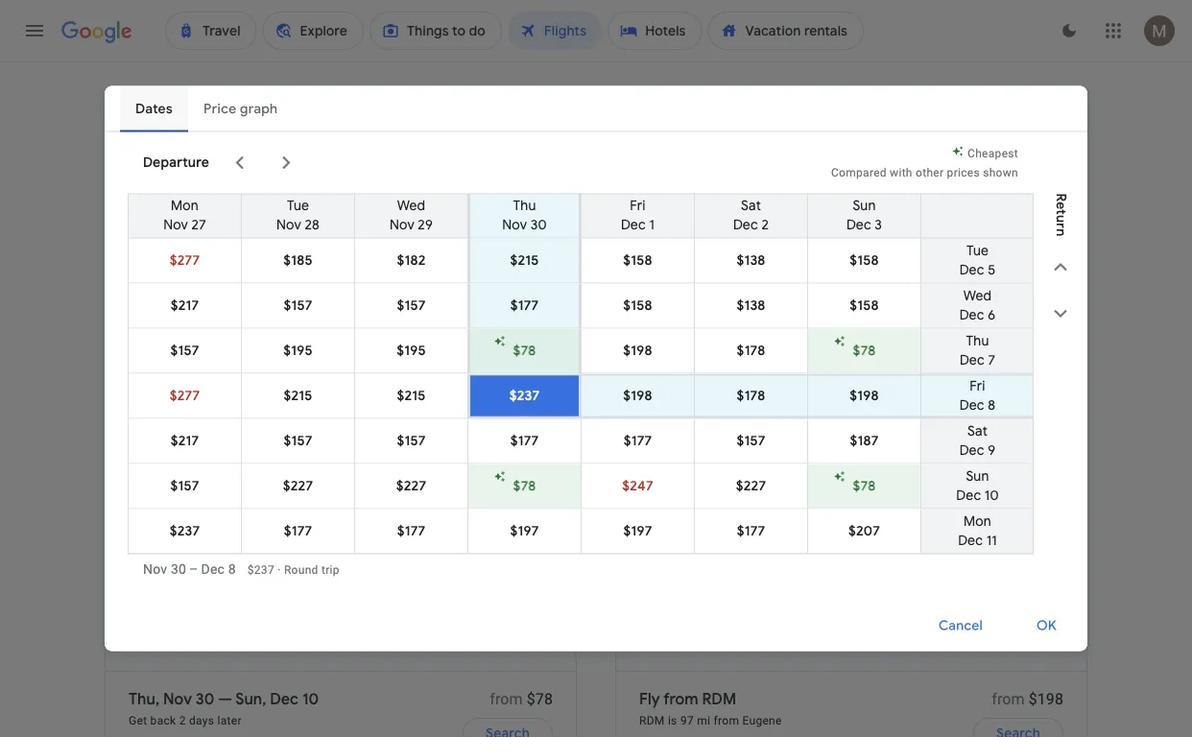 Task type: describe. For each thing, give the bounding box(es) containing it.
round
[[284, 563, 318, 577]]

$185 button
[[242, 239, 354, 283]]

$237 · round trip
[[247, 563, 340, 577]]

wed inside tue dec 5 wed dec 6 thu dec 7 fri dec 8 sat dec 9 sun dec 10 mon dec 11
[[963, 287, 992, 305]]

dates
[[238, 512, 286, 536]]

(3)
[[201, 199, 218, 216]]

clear all filters button
[[527, 427, 665, 458]]

trip
[[321, 563, 340, 577]]

10 inside "thu, nov 30 — sun, dec 10 get back 2 days later"
[[302, 689, 319, 709]]

237 US dollars text field
[[247, 563, 274, 577]]

28
[[305, 216, 320, 234]]

to for your
[[627, 386, 639, 402]]

nov inside try nearby airports thu, nov 30 — fri, dec 8
[[665, 540, 687, 554]]

$207
[[848, 523, 880, 540]]

fri inside fri dec 1
[[630, 197, 646, 215]]

cheapest
[[968, 146, 1018, 160]]

thu inside tue dec 5 wed dec 6 thu dec 7 fri dec 8 sat dec 9 sun dec 10 mon dec 11
[[966, 333, 989, 350]]

1 vertical spatial rdm
[[639, 714, 665, 727]]

29
[[418, 216, 433, 234]]

with
[[890, 166, 913, 179]]

97
[[680, 714, 694, 727]]

layover:
[[530, 199, 584, 216]]

all filters (3)
[[141, 199, 218, 216]]

thu, nov 30 — sun, dec 10 get back 2 days later
[[129, 689, 319, 727]]

fri inside tue dec 5 wed dec 6 thu dec 7 fri dec 8 sat dec 9 sun dec 10 mon dec 11
[[970, 378, 985, 395]]

prices
[[947, 166, 980, 179]]

shown
[[983, 166, 1018, 179]]

2 vertical spatial $237
[[247, 563, 274, 577]]

1 $178 button from the top
[[695, 329, 807, 373]]

mon inside mon nov 27
[[171, 197, 199, 215]]

back
[[150, 714, 176, 727]]

layover: min 8 hr 30 min button
[[518, 192, 718, 223]]

filters right all
[[605, 434, 642, 451]]

0 vertical spatial $237 button
[[470, 376, 579, 416]]

filters up 27
[[160, 199, 197, 216]]

2 $227 from the left
[[396, 478, 426, 495]]

filters up results
[[685, 349, 734, 374]]

r e t u r n
[[1052, 193, 1069, 237]]

8 down angeles
[[228, 562, 236, 577]]

8 inside tue dec 5 wed dec 6 thu dec 7 fri dec 8 sat dec 9 sun dec 10 mon dec 11
[[988, 397, 996, 414]]

1 vertical spatial $237
[[170, 523, 200, 540]]

dec inside try nearby airports thu, nov 30 — fri, dec 8
[[738, 540, 759, 554]]

fri,
[[719, 540, 735, 554]]

e
[[1052, 202, 1069, 209]]

198 US dollars text field
[[1029, 690, 1063, 708]]

1 horizontal spatial rdm
[[702, 689, 736, 709]]

all
[[588, 434, 602, 451]]

$198 down "search"
[[1029, 690, 1063, 708]]

fly from rdm rdm is 97 mi from eugene
[[639, 689, 782, 727]]

try different dates eugene to los angeles
[[129, 512, 286, 554]]

$158 up matching
[[623, 297, 653, 314]]

scroll left image
[[228, 151, 251, 174]]

price
[[995, 278, 1028, 296]]

Return text field
[[939, 131, 1027, 183]]

none search field containing all filters (3)
[[105, 88, 1185, 254]]

results
[[668, 386, 710, 402]]

dec inside "thu, nov 30 — sun, dec 10 get back 2 days later"
[[270, 689, 299, 709]]

$247
[[622, 478, 653, 495]]

main content containing no options matching your filters
[[105, 270, 1087, 737]]

$195 for 1st '$195' button from the right
[[397, 342, 426, 359]]

fly
[[639, 689, 660, 709]]

fri dec 1
[[621, 197, 655, 234]]

1 $138 button from the top
[[695, 239, 807, 283]]

stops button
[[726, 192, 806, 223]]

$78 button up $207 button on the bottom of page
[[808, 464, 920, 508]]

price graph
[[995, 278, 1068, 296]]

r
[[1052, 223, 1069, 229]]

1 horizontal spatial your
[[642, 349, 681, 374]]

later
[[217, 714, 242, 727]]

r
[[1052, 193, 1069, 202]]

cancel
[[939, 617, 983, 634]]

no
[[458, 349, 483, 374]]

nearby
[[670, 512, 731, 536]]

t
[[1052, 209, 1069, 215]]

8 inside popup button
[[614, 199, 622, 216]]

9
[[988, 442, 996, 459]]

$198 button up see
[[582, 329, 694, 373]]

$185
[[283, 252, 313, 269]]

1 $227 button from the left
[[242, 464, 354, 508]]

sat inside sat dec 2
[[741, 197, 761, 215]]

$215 for $215 button to the middle
[[397, 387, 426, 405]]

bags
[[925, 199, 956, 216]]

filters down matching
[[588, 386, 623, 402]]

bags button
[[913, 192, 988, 223]]

dec inside sun dec 3
[[846, 216, 871, 234]]

2 $277 button from the top
[[129, 374, 241, 418]]

try nearby airports thu, nov 30 — fri, dec 8
[[639, 512, 803, 554]]

less
[[383, 199, 412, 216]]

nov for wed
[[390, 216, 415, 234]]

thu, inside "thu, nov 30 — sun, dec 10 get back 2 days later"
[[129, 689, 160, 709]]

clearing
[[505, 386, 554, 402]]

$198 for '$198' button under matching
[[623, 387, 652, 405]]

tue for dec
[[967, 242, 989, 260]]

2 $217 button from the top
[[129, 419, 241, 463]]

eugene inside the fly from rdm rdm is 97 mi from eugene
[[742, 714, 782, 727]]

scroll right image
[[275, 151, 298, 174]]

nov for mon
[[163, 216, 188, 234]]

nov for tue
[[276, 216, 301, 234]]

matching
[[557, 349, 638, 374]]

angeles
[[208, 540, 251, 554]]

— inside try nearby airports thu, nov 30 — fri, dec 8
[[706, 540, 716, 554]]

3 $227 from the left
[[736, 478, 766, 495]]

min
[[587, 199, 611, 216]]

days
[[189, 714, 214, 727]]

sun inside tue dec 5 wed dec 6 thu dec 7 fri dec 8 sat dec 9 sun dec 10 mon dec 11
[[966, 468, 989, 485]]

1 $178 from the top
[[737, 342, 765, 359]]

30 inside thu nov 30
[[530, 216, 547, 234]]

cancel button
[[916, 603, 1006, 649]]

all filters (3) button
[[105, 192, 233, 223]]

2 $138 from the top
[[737, 297, 766, 314]]

see
[[643, 386, 664, 402]]

30 – dec
[[171, 562, 225, 577]]

sat inside tue dec 5 wed dec 6 thu dec 7 fri dec 8 sat dec 9 sun dec 10 mon dec 11
[[967, 423, 988, 440]]

up
[[252, 199, 269, 216]]

$1,600
[[289, 199, 331, 216]]

all
[[141, 199, 157, 216]]

2 $227 button from the left
[[355, 464, 467, 508]]

·
[[278, 563, 281, 577]]

hr
[[625, 199, 639, 216]]

scroll up image
[[1049, 256, 1072, 279]]

times
[[1007, 199, 1045, 216]]

grid
[[896, 278, 921, 296]]

airlines button
[[813, 192, 905, 223]]

is
[[668, 714, 677, 727]]

$182 button
[[355, 239, 467, 283]]

date grid
[[862, 278, 921, 296]]

emissions
[[415, 199, 478, 216]]

1 $197 button from the left
[[468, 509, 581, 553]]

up to $1,600 button
[[241, 192, 364, 223]]

thu inside thu nov 30
[[513, 197, 536, 215]]

tue for nov
[[287, 197, 309, 215]]

2 $178 button from the top
[[695, 376, 807, 416]]

mi
[[697, 714, 711, 727]]

0 horizontal spatial $237 button
[[129, 509, 241, 553]]

compared with other prices shown
[[831, 166, 1018, 179]]

wed inside wed nov 29
[[397, 197, 425, 215]]

los
[[185, 540, 205, 554]]

n
[[1052, 229, 1069, 237]]

2 $197 button from the left
[[582, 509, 694, 553]]

11
[[986, 532, 997, 550]]

search button
[[973, 617, 1063, 648]]

1 inside fri dec 1
[[649, 216, 655, 234]]



Task type: locate. For each thing, give the bounding box(es) containing it.
$198 left results
[[623, 387, 652, 405]]

fri
[[630, 197, 646, 215], [970, 378, 985, 395]]

1 vertical spatial fri
[[970, 378, 985, 395]]

less emissions button
[[372, 192, 511, 223]]

try clearing your filters to see results
[[482, 386, 710, 402]]

1 horizontal spatial $227
[[396, 478, 426, 495]]

2 $197 from the left
[[623, 523, 652, 540]]

2 $195 from the left
[[397, 342, 426, 359]]

$277 button
[[129, 239, 241, 283], [129, 374, 241, 418]]

$138 button
[[695, 239, 807, 283], [695, 284, 807, 328]]

tue dec 5 wed dec 6 thu dec 7 fri dec 8 sat dec 9 sun dec 10 mon dec 11
[[956, 242, 999, 550]]

0 vertical spatial 2
[[762, 216, 769, 234]]

0 horizontal spatial 1
[[275, 97, 283, 113]]

0 horizontal spatial wed
[[397, 197, 425, 215]]

thu, down $247 'button'
[[639, 540, 662, 554]]

0 horizontal spatial $215
[[284, 387, 312, 405]]

$158 down the date
[[850, 297, 879, 314]]

$217 for first $217 button from the bottom of the page
[[171, 432, 199, 450]]

$158 down fri dec 1
[[623, 252, 653, 269]]

8
[[614, 199, 622, 216], [988, 397, 996, 414], [762, 540, 769, 554], [228, 562, 236, 577]]

2 horizontal spatial to
[[627, 386, 639, 402]]

1 $217 from the top
[[171, 297, 199, 314]]

2 horizontal spatial $227
[[736, 478, 766, 495]]

$247 button
[[582, 464, 694, 508]]

tue inside tue dec 5 wed dec 6 thu dec 7 fri dec 8 sat dec 9 sun dec 10 mon dec 11
[[967, 242, 989, 260]]

search
[[996, 624, 1040, 641]]

$198 up $187 at the right bottom
[[850, 387, 879, 405]]

0 vertical spatial to
[[272, 199, 285, 216]]

$158 button
[[582, 239, 694, 283], [808, 239, 920, 283], [582, 284, 694, 328], [808, 284, 920, 328]]

1 horizontal spatial sat
[[967, 423, 988, 440]]

main content
[[105, 270, 1087, 737]]

0 vertical spatial tue
[[287, 197, 309, 215]]

to right up
[[272, 199, 285, 216]]

$138
[[737, 252, 766, 269], [737, 297, 766, 314]]

wed up 6
[[963, 287, 992, 305]]

30 inside popup button
[[642, 199, 658, 216]]

1 horizontal spatial tue
[[967, 242, 989, 260]]

min
[[662, 199, 685, 216]]

78 US dollars text field
[[527, 690, 553, 708]]

1 horizontal spatial $215
[[397, 387, 426, 405]]

from left $198 text box
[[992, 690, 1025, 708]]

30
[[642, 199, 658, 216], [530, 216, 547, 234], [690, 540, 703, 554], [196, 689, 214, 709]]

1 horizontal spatial wed
[[963, 287, 992, 305]]

2 vertical spatial to
[[171, 540, 182, 554]]

0 vertical spatial sun
[[853, 197, 876, 215]]

try for different
[[129, 512, 155, 536]]

0 vertical spatial $138 button
[[695, 239, 807, 283]]

2 horizontal spatial $237
[[509, 387, 540, 405]]

0 horizontal spatial eugene
[[129, 540, 168, 554]]

0 horizontal spatial $197 button
[[468, 509, 581, 553]]

1 vertical spatial 10
[[302, 689, 319, 709]]

1 horizontal spatial $237
[[247, 563, 274, 577]]

0 vertical spatial $217
[[171, 297, 199, 314]]

your down 'no options matching your filters'
[[558, 386, 584, 402]]

30 right hr
[[642, 199, 658, 216]]

2 $195 button from the left
[[355, 329, 467, 373]]

1 $277 from the top
[[170, 252, 200, 269]]

thu, up get
[[129, 689, 160, 709]]

layover: min 8 hr 30 min
[[530, 199, 685, 216]]

0 vertical spatial $138
[[737, 252, 766, 269]]

to inside try different dates eugene to los angeles
[[171, 540, 182, 554]]

try inside try nearby airports thu, nov 30 — fri, dec 8
[[639, 512, 666, 536]]

to
[[272, 199, 285, 216], [627, 386, 639, 402], [171, 540, 182, 554]]

$195 for 2nd '$195' button from the right
[[283, 342, 313, 359]]

$217 up different
[[171, 432, 199, 450]]

0 horizontal spatial $237
[[170, 523, 200, 540]]

10 right sun,
[[302, 689, 319, 709]]

graph
[[1031, 278, 1068, 296]]

tue
[[287, 197, 309, 215], [967, 242, 989, 260]]

$237 button
[[470, 376, 579, 416], [129, 509, 241, 553]]

stops
[[737, 199, 773, 216]]

no options matching your filters
[[458, 349, 734, 374]]

tue inside tue nov 28
[[287, 197, 309, 215]]

dec inside fri dec 1
[[621, 216, 646, 234]]

$198 up see
[[623, 342, 652, 359]]

tue up 28
[[287, 197, 309, 215]]

try
[[482, 386, 502, 402], [129, 512, 155, 536], [639, 512, 666, 536]]

2 $178 from the top
[[737, 387, 765, 405]]

1 horizontal spatial $215 button
[[355, 374, 467, 418]]

1 vertical spatial 2
[[179, 714, 186, 727]]

$195 button down '$185' button at the left of the page
[[242, 329, 354, 373]]

0 vertical spatial fri
[[630, 197, 646, 215]]

thu nov 30
[[502, 197, 547, 234]]

departure
[[143, 154, 209, 171]]

$195 button down $182 button in the top of the page
[[355, 329, 467, 373]]

$217 for first $217 button
[[171, 297, 199, 314]]

1 $195 button from the left
[[242, 329, 354, 373]]

2 $138 button from the top
[[695, 284, 807, 328]]

nov inside "thu, nov 30 — sun, dec 10 get back 2 days later"
[[163, 689, 192, 709]]

1 vertical spatial $217 button
[[129, 419, 241, 463]]

nov inside tue nov 28
[[276, 216, 301, 234]]

$78 button down clear on the bottom of page
[[468, 464, 581, 508]]

ok
[[1037, 617, 1057, 634]]

thu
[[513, 197, 536, 215], [966, 333, 989, 350]]

1 horizontal spatial $195
[[397, 342, 426, 359]]

0 horizontal spatial $197
[[510, 523, 539, 540]]

1 vertical spatial wed
[[963, 287, 992, 305]]

0 horizontal spatial tue
[[287, 197, 309, 215]]

2 inside sat dec 2
[[762, 216, 769, 234]]

$217 down 27
[[171, 297, 199, 314]]

30 inside try nearby airports thu, nov 30 — fri, dec 8
[[690, 540, 703, 554]]

try for clearing
[[482, 386, 502, 402]]

1 horizontal spatial thu
[[966, 333, 989, 350]]

8 down 7
[[988, 397, 996, 414]]

$198 button
[[582, 329, 694, 373], [582, 376, 694, 416], [808, 376, 920, 416]]

1 inside 1 popup button
[[275, 97, 283, 113]]

to left los
[[171, 540, 182, 554]]

ok button
[[1013, 603, 1080, 649]]

airports
[[735, 512, 803, 536]]

sun dec 3
[[846, 197, 882, 234]]

1 horizontal spatial —
[[706, 540, 716, 554]]

$237 button up nov 30 – dec 8
[[129, 509, 241, 553]]

$227 button
[[242, 464, 354, 508], [355, 464, 467, 508], [695, 464, 807, 508]]

8 inside try nearby airports thu, nov 30 — fri, dec 8
[[762, 540, 769, 554]]

0 horizontal spatial $195 button
[[242, 329, 354, 373]]

0 horizontal spatial 2
[[179, 714, 186, 727]]

tue up "5"
[[967, 242, 989, 260]]

thu left min
[[513, 197, 536, 215]]

times button
[[996, 192, 1078, 223]]

other
[[916, 166, 944, 179]]

tue nov 28
[[276, 197, 320, 234]]

$237 button down options
[[470, 376, 579, 416]]

wed
[[397, 197, 425, 215], [963, 287, 992, 305]]

1 vertical spatial 1
[[649, 216, 655, 234]]

eugene inside try different dates eugene to los angeles
[[129, 540, 168, 554]]

1 horizontal spatial fri
[[970, 378, 985, 395]]

$178
[[737, 342, 765, 359], [737, 387, 765, 405]]

$237 up los
[[170, 523, 200, 540]]

None search field
[[105, 88, 1185, 254]]

1 vertical spatial mon
[[964, 513, 991, 530]]

0 horizontal spatial $227
[[283, 478, 313, 495]]

sun down 9
[[966, 468, 989, 485]]

2 horizontal spatial $215
[[510, 252, 539, 269]]

2 horizontal spatial $227 button
[[695, 464, 807, 508]]

2 $217 from the top
[[171, 432, 199, 450]]

$195
[[283, 342, 313, 359], [397, 342, 426, 359]]

1 down layover: min 8 hr 30 min
[[649, 216, 655, 234]]

sat
[[741, 197, 761, 215], [967, 423, 988, 440]]

8 down airports
[[762, 540, 769, 554]]

1 horizontal spatial 2
[[762, 216, 769, 234]]

0 horizontal spatial $227 button
[[242, 464, 354, 508]]

1 vertical spatial sun
[[966, 468, 989, 485]]

30 down layover: at the left of the page
[[530, 216, 547, 234]]

2 inside "thu, nov 30 — sun, dec 10 get back 2 days later"
[[179, 714, 186, 727]]

$198 button down matching
[[582, 376, 694, 416]]

1 vertical spatial $178
[[737, 387, 765, 405]]

0 horizontal spatial —
[[218, 689, 232, 709]]

2 horizontal spatial $215 button
[[470, 239, 579, 283]]

nov 30 – dec 8
[[143, 562, 236, 577]]

$198 button up '$187' button
[[808, 376, 920, 416]]

10 down 9
[[985, 487, 999, 504]]

sun,
[[235, 689, 266, 709]]

filters
[[160, 199, 197, 216], [685, 349, 734, 374], [588, 386, 623, 402], [605, 434, 642, 451]]

0 vertical spatial sat
[[741, 197, 761, 215]]

10 inside tue dec 5 wed dec 6 thu dec 7 fri dec 8 sat dec 9 sun dec 10 mon dec 11
[[985, 487, 999, 504]]

date
[[862, 278, 892, 296]]

30 down nearby
[[690, 540, 703, 554]]

get
[[129, 714, 147, 727]]

mon up 27
[[171, 197, 199, 215]]

1 horizontal spatial sun
[[966, 468, 989, 485]]

$78 button up clearing
[[470, 329, 579, 373]]

1 horizontal spatial 1
[[649, 216, 655, 234]]

to inside popup button
[[272, 199, 285, 216]]

— inside "thu, nov 30 — sun, dec 10 get back 2 days later"
[[218, 689, 232, 709]]

eugene left los
[[129, 540, 168, 554]]

$158 up date grid 'button'
[[850, 252, 879, 269]]

sun inside sun dec 3
[[853, 197, 876, 215]]

0 vertical spatial 1
[[275, 97, 283, 113]]

3 $227 button from the left
[[695, 464, 807, 508]]

rdm left 'is'
[[639, 714, 665, 727]]

1 $277 button from the top
[[129, 239, 241, 283]]

0 horizontal spatial sat
[[741, 197, 761, 215]]

1 vertical spatial sat
[[967, 423, 988, 440]]

Departure text field
[[777, 131, 865, 183]]

from $198
[[992, 690, 1063, 708]]

1 horizontal spatial to
[[272, 199, 285, 216]]

0 vertical spatial $277
[[170, 252, 200, 269]]

thu,
[[639, 540, 662, 554], [129, 689, 160, 709]]

$198 for '$198' button over see
[[623, 342, 652, 359]]

0 horizontal spatial rdm
[[639, 714, 665, 727]]

$78
[[513, 342, 536, 359], [853, 342, 876, 359], [513, 478, 536, 495], [853, 478, 876, 495], [527, 690, 553, 708]]

your up see
[[642, 349, 681, 374]]

from
[[663, 689, 698, 709], [490, 690, 523, 708], [992, 690, 1025, 708], [714, 714, 739, 727]]

0 vertical spatial —
[[706, 540, 716, 554]]

mon up 11
[[964, 513, 991, 530]]

mon nov 27
[[163, 197, 206, 234]]

to for dates
[[171, 540, 182, 554]]

1 vertical spatial your
[[558, 386, 584, 402]]

from right the 'mi'
[[714, 714, 739, 727]]

scroll down image
[[1049, 302, 1072, 325]]

2 horizontal spatial try
[[639, 512, 666, 536]]

1 horizontal spatial thu,
[[639, 540, 662, 554]]

1 horizontal spatial $197 button
[[582, 509, 694, 553]]

2 down stops
[[762, 216, 769, 234]]

nov for thu, nov 30 — sun, dec 10
[[163, 689, 192, 709]]

from left 78 us dollars 'text field'
[[490, 690, 523, 708]]

thu, inside try nearby airports thu, nov 30 — fri, dec 8
[[639, 540, 662, 554]]

try left clearing
[[482, 386, 502, 402]]

$215 for right $215 button
[[510, 252, 539, 269]]

try left different
[[129, 512, 155, 536]]

nov inside wed nov 29
[[390, 216, 415, 234]]

options
[[487, 349, 552, 374]]

0 vertical spatial wed
[[397, 197, 425, 215]]

$215 for left $215 button
[[284, 387, 312, 405]]

$195 down '$185' button at the left of the page
[[283, 342, 313, 359]]

clear all filters
[[550, 434, 642, 451]]

0 vertical spatial $237
[[509, 387, 540, 405]]

$217 button up different
[[129, 419, 241, 463]]

0 horizontal spatial try
[[129, 512, 155, 536]]

rdm up the 'mi'
[[702, 689, 736, 709]]

eugene right the 'mi'
[[742, 714, 782, 727]]

nov inside thu nov 30
[[502, 216, 527, 234]]

0 vertical spatial eugene
[[129, 540, 168, 554]]

mon
[[171, 197, 199, 215], [964, 513, 991, 530]]

try inside try different dates eugene to los angeles
[[129, 512, 155, 536]]

1 vertical spatial $138 button
[[695, 284, 807, 328]]

1 up scroll right icon at the top of page
[[275, 97, 283, 113]]

1 vertical spatial eugene
[[742, 714, 782, 727]]

1 vertical spatial $178 button
[[695, 376, 807, 416]]

to left see
[[627, 386, 639, 402]]

date grid button
[[812, 270, 937, 304]]

$277
[[170, 252, 200, 269], [170, 387, 200, 405]]

$215 button
[[470, 239, 579, 283], [242, 374, 354, 418], [355, 374, 467, 418]]

— left fri,
[[706, 540, 716, 554]]

1 horizontal spatial eugene
[[742, 714, 782, 727]]

$177
[[510, 297, 539, 314], [510, 432, 539, 450], [624, 432, 652, 450], [284, 523, 312, 540], [397, 523, 426, 540], [737, 523, 765, 540]]

0 vertical spatial thu
[[513, 197, 536, 215]]

wed nov 29
[[390, 197, 433, 234]]

0 horizontal spatial mon
[[171, 197, 199, 215]]

0 horizontal spatial fri
[[630, 197, 646, 215]]

$237 left ·
[[247, 563, 274, 577]]

0 horizontal spatial 10
[[302, 689, 319, 709]]

1 horizontal spatial $237 button
[[470, 376, 579, 416]]

from up 97
[[663, 689, 698, 709]]

up to $1,600
[[252, 199, 331, 216]]

2
[[762, 216, 769, 234], [179, 714, 186, 727]]

dec inside sat dec 2
[[733, 216, 758, 234]]

sun up 3
[[853, 197, 876, 215]]

try for nearby
[[639, 512, 666, 536]]

1 $227 from the left
[[283, 478, 313, 495]]

0 vertical spatial $178 button
[[695, 329, 807, 373]]

0 vertical spatial your
[[642, 349, 681, 374]]

try down "$247"
[[639, 512, 666, 536]]

0 horizontal spatial thu
[[513, 197, 536, 215]]

$207 button
[[808, 509, 920, 553]]

8 left hr
[[614, 199, 622, 216]]

5
[[988, 262, 996, 279]]

— up later
[[218, 689, 232, 709]]

airlines
[[825, 199, 873, 216]]

$217 button down 27
[[129, 284, 241, 328]]

1 vertical spatial $237 button
[[129, 509, 241, 553]]

0 vertical spatial mon
[[171, 197, 199, 215]]

wed up 29
[[397, 197, 425, 215]]

0 horizontal spatial thu,
[[129, 689, 160, 709]]

1 vertical spatial $138
[[737, 297, 766, 314]]

3
[[875, 216, 882, 234]]

1 $138 from the top
[[737, 252, 766, 269]]

1 horizontal spatial try
[[482, 386, 502, 402]]

thu up 7
[[966, 333, 989, 350]]

$237
[[509, 387, 540, 405], [170, 523, 200, 540], [247, 563, 274, 577]]

1 vertical spatial $277 button
[[129, 374, 241, 418]]

30 inside "thu, nov 30 — sun, dec 10 get back 2 days later"
[[196, 689, 214, 709]]

1 $195 from the left
[[283, 342, 313, 359]]

0 vertical spatial $217 button
[[129, 284, 241, 328]]

0 horizontal spatial $215 button
[[242, 374, 354, 418]]

2 $277 from the top
[[170, 387, 200, 405]]

0 vertical spatial 10
[[985, 487, 999, 504]]

$198
[[623, 342, 652, 359], [623, 387, 652, 405], [850, 387, 879, 405], [1029, 690, 1063, 708]]

0 horizontal spatial sun
[[853, 197, 876, 215]]

$217 button
[[129, 284, 241, 328], [129, 419, 241, 463]]

1 $217 button from the top
[[129, 284, 241, 328]]

$237 down options
[[509, 387, 540, 405]]

0 vertical spatial rdm
[[702, 689, 736, 709]]

0 horizontal spatial $195
[[283, 342, 313, 359]]

nov inside mon nov 27
[[163, 216, 188, 234]]

30 up days
[[196, 689, 214, 709]]

0 vertical spatial $178
[[737, 342, 765, 359]]

eugene
[[129, 540, 168, 554], [742, 714, 782, 727]]

nov for thu
[[502, 216, 527, 234]]

from $78
[[490, 690, 553, 708]]

mon inside tue dec 5 wed dec 6 thu dec 7 fri dec 8 sat dec 9 sun dec 10 mon dec 11
[[964, 513, 991, 530]]

2 left days
[[179, 714, 186, 727]]

0 horizontal spatial your
[[558, 386, 584, 402]]

1 vertical spatial tue
[[967, 242, 989, 260]]

$195 left no
[[397, 342, 426, 359]]

1 horizontal spatial $195 button
[[355, 329, 467, 373]]

1 $197 from the left
[[510, 523, 539, 540]]

sun
[[853, 197, 876, 215], [966, 468, 989, 485]]

$78 button down date grid 'button'
[[808, 329, 920, 373]]

$198 for '$198' button on top of '$187' button
[[850, 387, 879, 405]]



Task type: vqa. For each thing, say whether or not it's contained in the screenshot.
on
no



